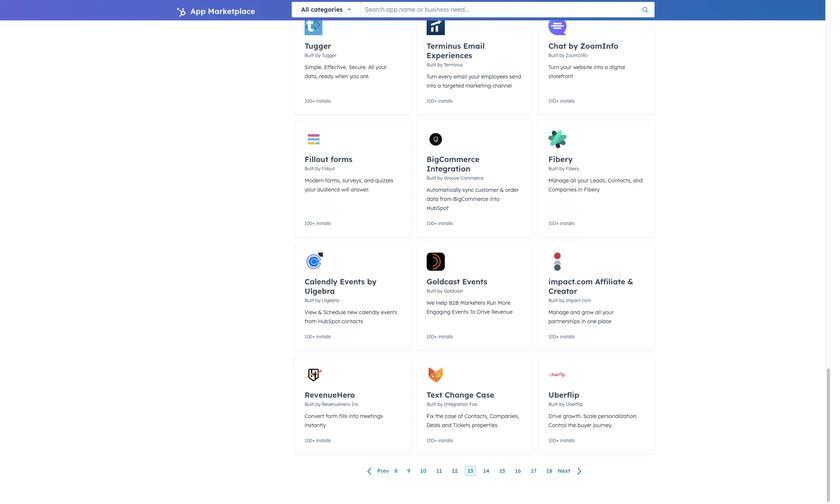 Task type: vqa. For each thing, say whether or not it's contained in the screenshot.
Terminus
yes



Task type: describe. For each thing, give the bounding box(es) containing it.
change
[[445, 390, 474, 400]]

1 vertical spatial uberflip
[[566, 402, 583, 407]]

0 vertical spatial zoominfo
[[580, 41, 618, 51]]

manage all your leads, contacts, and companies in fibery
[[549, 177, 643, 193]]

revenue
[[491, 309, 513, 316]]

companies
[[549, 186, 577, 193]]

control
[[549, 422, 567, 429]]

ready
[[319, 73, 334, 80]]

by inside uberflip built by uberflip
[[559, 402, 565, 407]]

uberflip built by uberflip
[[549, 390, 583, 407]]

one
[[587, 318, 597, 325]]

forms
[[331, 155, 352, 164]]

100 + installs for goldcast events
[[427, 334, 453, 340]]

drive inside drive growth. scale personalization. control the buyer journey.
[[549, 413, 562, 420]]

targeted
[[442, 82, 464, 89]]

installs for calendly events by ulgebra
[[316, 334, 331, 340]]

companies,
[[490, 413, 519, 420]]

100 + installs for terminus email experiences
[[427, 98, 453, 104]]

scale
[[583, 413, 597, 420]]

next
[[558, 468, 570, 475]]

a inside turn your website into a digital storefront
[[605, 64, 608, 71]]

installs for fillout forms
[[316, 221, 331, 226]]

built inside 'fibery built by fibery'
[[549, 166, 558, 172]]

every
[[439, 73, 452, 80]]

personalization.
[[598, 413, 638, 420]]

into inside automatically sync customer & order data from bigcommerce into hubspot
[[490, 196, 499, 203]]

channel
[[492, 82, 512, 89]]

contacts, for fibery
[[608, 177, 632, 184]]

into inside turn your website into a digital storefront
[[594, 64, 603, 71]]

categories
[[311, 6, 343, 13]]

digital
[[609, 64, 625, 71]]

installs for fibery
[[560, 221, 575, 226]]

& inside view & schedule new calendly events from hubspot contacts
[[318, 309, 322, 316]]

15 button
[[497, 466, 508, 476]]

more
[[498, 300, 510, 307]]

forms,
[[325, 177, 341, 184]]

built inside fillout forms built by fillout
[[305, 166, 314, 172]]

meetings
[[360, 413, 383, 420]]

1 vertical spatial revenuehero
[[322, 402, 350, 407]]

drive inside we help b2b marketers run more engaging events to drive revenue
[[477, 309, 490, 316]]

+ for fillout forms
[[312, 221, 315, 226]]

contacts
[[341, 318, 363, 325]]

100 + installs for fillout forms
[[305, 221, 331, 226]]

& inside automatically sync customer & order data from bigcommerce into hubspot
[[500, 187, 504, 194]]

text
[[427, 390, 442, 400]]

secure.
[[349, 64, 367, 71]]

experiences
[[427, 51, 472, 60]]

a inside "turn every email your employees send into a targeted marketing channel"
[[438, 82, 441, 89]]

case
[[476, 390, 494, 400]]

installs for chat by zoominfo
[[560, 98, 575, 104]]

automatically sync customer & order data from bigcommerce into hubspot
[[427, 187, 519, 212]]

chat
[[549, 41, 566, 51]]

your inside 'manage and grow all your partnerships in one place'
[[603, 309, 614, 316]]

installs for goldcast events
[[438, 334, 453, 340]]

10 button
[[418, 466, 429, 476]]

to
[[470, 309, 475, 316]]

pagination navigation
[[295, 466, 655, 476]]

employees
[[481, 73, 508, 80]]

100 for tugger
[[305, 98, 312, 104]]

turn for chat by zoominfo
[[549, 64, 559, 71]]

by up calendly
[[367, 277, 377, 286]]

built inside calendly events by ulgebra built by ulgebra
[[305, 298, 314, 303]]

engaging
[[427, 309, 450, 316]]

by inside fillout forms built by fillout
[[315, 166, 321, 172]]

b2b
[[449, 300, 459, 307]]

8
[[394, 468, 397, 475]]

marketplace
[[208, 6, 255, 16]]

help
[[436, 300, 447, 307]]

calendly
[[305, 277, 338, 286]]

12 button
[[449, 466, 460, 476]]

integration inside the text change case built by integration fox
[[444, 402, 468, 407]]

14 button
[[481, 466, 492, 476]]

by inside the text change case built by integration fox
[[437, 402, 443, 407]]

installs for terminus email experiences
[[438, 98, 453, 104]]

hubspot inside automatically sync customer & order data from bigcommerce into hubspot
[[427, 205, 449, 212]]

by inside impact.com affiliate & creator built by impact.com
[[559, 298, 565, 303]]

properties
[[472, 422, 497, 429]]

1 vertical spatial impact.com
[[566, 298, 591, 303]]

hubspot inside view & schedule new calendly events from hubspot contacts
[[318, 318, 340, 325]]

creator
[[549, 286, 577, 296]]

fix the case of contacts, companies, deals and tickets properties
[[427, 413, 519, 429]]

place
[[598, 318, 611, 325]]

+ for calendly events by ulgebra
[[312, 334, 315, 340]]

100 + installs for text change case
[[427, 438, 453, 444]]

turn every email your employees send into a targeted marketing channel
[[427, 73, 521, 89]]

100 + installs for tugger
[[305, 98, 331, 104]]

100 for revenuehero
[[305, 438, 312, 444]]

10
[[420, 468, 426, 475]]

100 + installs for calendly events by ulgebra
[[305, 334, 331, 340]]

from for by
[[440, 196, 452, 203]]

17 button
[[528, 466, 539, 476]]

tickets
[[453, 422, 470, 429]]

100 + installs for uberflip
[[549, 438, 575, 444]]

data,
[[305, 73, 318, 80]]

all inside the manage all your leads, contacts, and companies in fibery
[[570, 177, 576, 184]]

100 for bigcommerce integration
[[427, 221, 434, 226]]

simple. effective. secure. all your data, ready when you are.
[[305, 64, 387, 80]]

quizzes
[[375, 177, 393, 184]]

9 button
[[405, 466, 413, 476]]

100 + installs for impact.com affiliate & creator
[[549, 334, 575, 340]]

view
[[305, 309, 317, 316]]

1 vertical spatial zoominfo
[[566, 53, 587, 58]]

1 vertical spatial ulgebra
[[322, 298, 339, 303]]

Search app name or business need... search field
[[361, 2, 655, 17]]

by right the chat
[[569, 41, 578, 51]]

sync
[[462, 187, 474, 194]]

will
[[341, 186, 349, 193]]

11
[[436, 468, 442, 475]]

events for calendly
[[340, 277, 365, 286]]

by inside "goldcast events built by goldcast"
[[437, 288, 443, 294]]

by inside revenuehero built by revenuehero inc
[[315, 402, 321, 407]]

goldcast events built by goldcast
[[427, 277, 487, 294]]

data
[[427, 196, 438, 203]]

built inside the text change case built by integration fox
[[427, 402, 436, 407]]

9
[[407, 468, 410, 475]]

manage for fibery
[[549, 177, 569, 184]]

0 vertical spatial terminus
[[427, 41, 461, 51]]

bigcommerce inside bigcommerce integration built by groove commerce
[[427, 155, 480, 164]]

0 vertical spatial goldcast
[[427, 277, 460, 286]]

bigcommerce inside automatically sync customer & order data from bigcommerce into hubspot
[[453, 196, 488, 203]]

100 for text change case
[[427, 438, 434, 444]]

installs for text change case
[[438, 438, 453, 444]]

effective.
[[324, 64, 347, 71]]

instantly
[[305, 422, 326, 429]]

100 for impact.com affiliate & creator
[[549, 334, 556, 340]]

impact.com affiliate & creator built by impact.com
[[549, 277, 633, 303]]

+ for chat by zoominfo
[[556, 98, 559, 104]]

customer
[[475, 187, 499, 194]]

surveys,
[[342, 177, 363, 184]]

modern
[[305, 177, 324, 184]]

all inside popup button
[[301, 6, 309, 13]]

manage for creator
[[549, 309, 569, 316]]

all inside 'manage and grow all your partnerships in one place'
[[595, 309, 601, 316]]

11 button
[[434, 466, 445, 476]]

built inside impact.com affiliate & creator built by impact.com
[[549, 298, 558, 303]]

0 vertical spatial ulgebra
[[305, 286, 335, 296]]

turn your website into a digital storefront
[[549, 64, 625, 80]]

in inside 'manage and grow all your partnerships in one place'
[[581, 318, 586, 325]]

17
[[531, 468, 537, 475]]

into inside "turn every email your employees send into a targeted marketing channel"
[[427, 82, 436, 89]]

18
[[546, 468, 552, 475]]

by inside bigcommerce integration built by groove commerce
[[437, 175, 443, 181]]

next button
[[555, 467, 587, 476]]

built inside "goldcast events built by goldcast"
[[427, 288, 436, 294]]

18 button
[[544, 466, 555, 476]]

deals
[[427, 422, 440, 429]]

installs for tugger
[[316, 98, 331, 104]]

buyer
[[578, 422, 592, 429]]



Task type: locate. For each thing, give the bounding box(es) containing it.
manage and grow all your partnerships in one place
[[549, 309, 614, 325]]

your up marketing
[[469, 73, 480, 80]]

integration down change on the bottom right of page
[[444, 402, 468, 407]]

by up view
[[315, 298, 321, 303]]

manage inside 'manage and grow all your partnerships in one place'
[[549, 309, 569, 316]]

events inside "goldcast events built by goldcast"
[[462, 277, 487, 286]]

calendly events by ulgebra built by ulgebra
[[305, 277, 377, 303]]

hubspot down data
[[427, 205, 449, 212]]

turn inside turn your website into a digital storefront
[[549, 64, 559, 71]]

events for goldcast
[[462, 277, 487, 286]]

audience
[[317, 186, 340, 193]]

1 vertical spatial fillout
[[322, 166, 335, 172]]

prev
[[377, 468, 389, 475]]

your
[[376, 64, 387, 71], [560, 64, 572, 71], [469, 73, 480, 80], [578, 177, 589, 184], [305, 186, 316, 193], [603, 309, 614, 316]]

15
[[499, 468, 505, 475]]

1 vertical spatial fibery
[[566, 166, 579, 172]]

100 + installs down companies
[[549, 221, 575, 226]]

from down view
[[305, 318, 317, 325]]

tugger built by tugger
[[305, 41, 336, 58]]

into down customer at the top of the page
[[490, 196, 499, 203]]

prev button
[[363, 467, 392, 476]]

fillout up 'modern'
[[305, 155, 328, 164]]

0 horizontal spatial from
[[305, 318, 317, 325]]

all
[[301, 6, 309, 13], [368, 64, 374, 71]]

2 vertical spatial fibery
[[584, 186, 600, 193]]

100 + installs for chat by zoominfo
[[549, 98, 575, 104]]

events down b2b
[[452, 309, 468, 316]]

contacts, right leads,
[[608, 177, 632, 184]]

in right companies
[[578, 186, 583, 193]]

1 horizontal spatial drive
[[549, 413, 562, 420]]

built inside uberflip built by uberflip
[[549, 402, 558, 407]]

1 vertical spatial &
[[628, 277, 633, 286]]

events inside calendly events by ulgebra built by ulgebra
[[340, 277, 365, 286]]

and inside modern forms, surveys, and quizzes your audience will answer.
[[364, 177, 374, 184]]

hubspot
[[427, 205, 449, 212], [318, 318, 340, 325]]

& inside impact.com affiliate & creator built by impact.com
[[628, 277, 633, 286]]

marketing
[[465, 82, 491, 89]]

turn up storefront
[[549, 64, 559, 71]]

by up companies
[[559, 166, 565, 172]]

0 vertical spatial fibery
[[549, 155, 573, 164]]

1 horizontal spatial hubspot
[[427, 205, 449, 212]]

by up every
[[437, 62, 443, 68]]

installs down instantly
[[316, 438, 331, 444]]

revenuehero
[[305, 390, 355, 400], [322, 402, 350, 407]]

all right grow
[[595, 309, 601, 316]]

drive growth. scale personalization. control the buyer journey.
[[549, 413, 638, 429]]

all left the categories on the top left
[[301, 6, 309, 13]]

built up companies
[[549, 166, 558, 172]]

simple.
[[305, 64, 323, 71]]

manage up companies
[[549, 177, 569, 184]]

your right secure. in the left top of the page
[[376, 64, 387, 71]]

by inside 'fibery built by fibery'
[[559, 166, 565, 172]]

text change case built by integration fox
[[427, 390, 494, 407]]

built inside tugger built by tugger
[[305, 53, 314, 58]]

into right website
[[594, 64, 603, 71]]

1 horizontal spatial a
[[605, 64, 608, 71]]

100 + installs down targeted
[[427, 98, 453, 104]]

all up "are."
[[368, 64, 374, 71]]

when
[[335, 73, 348, 80]]

0 vertical spatial turn
[[549, 64, 559, 71]]

calendly
[[359, 309, 379, 316]]

impact.com
[[549, 277, 593, 286], [566, 298, 591, 303]]

inc
[[352, 402, 359, 407]]

and inside the manage all your leads, contacts, and companies in fibery
[[633, 177, 643, 184]]

1 horizontal spatial &
[[500, 187, 504, 194]]

zoominfo
[[580, 41, 618, 51], [566, 53, 587, 58]]

built down the creator
[[549, 298, 558, 303]]

uberflip
[[549, 390, 579, 400], [566, 402, 583, 407]]

installs down targeted
[[438, 98, 453, 104]]

turn for terminus email experiences
[[427, 73, 437, 80]]

goldcast up help at the right of page
[[427, 277, 460, 286]]

0 vertical spatial drive
[[477, 309, 490, 316]]

the inside drive growth. scale personalization. control the buyer journey.
[[568, 422, 576, 429]]

all categories
[[301, 6, 343, 13]]

100 + installs down data
[[427, 221, 453, 226]]

+ for fibery
[[556, 221, 559, 226]]

goldcast up b2b
[[444, 288, 463, 294]]

1 vertical spatial all
[[595, 309, 601, 316]]

100 for terminus email experiences
[[427, 98, 434, 104]]

growth.
[[563, 413, 582, 420]]

built up view
[[305, 298, 314, 303]]

turn left every
[[427, 73, 437, 80]]

and
[[364, 177, 374, 184], [633, 177, 643, 184], [570, 309, 580, 316], [442, 422, 452, 429]]

your inside the manage all your leads, contacts, and companies in fibery
[[578, 177, 589, 184]]

ulgebra up view
[[305, 286, 335, 296]]

all up companies
[[570, 177, 576, 184]]

built down text
[[427, 402, 436, 407]]

answer.
[[351, 186, 369, 193]]

drive right to
[[477, 309, 490, 316]]

built up 'modern'
[[305, 166, 314, 172]]

bigcommerce
[[427, 155, 480, 164], [453, 196, 488, 203]]

0 horizontal spatial all
[[301, 6, 309, 13]]

1 horizontal spatial the
[[568, 422, 576, 429]]

in
[[578, 186, 583, 193], [581, 318, 586, 325]]

run
[[487, 300, 496, 307]]

0 horizontal spatial all
[[570, 177, 576, 184]]

installs for impact.com affiliate & creator
[[560, 334, 575, 340]]

manage inside the manage all your leads, contacts, and companies in fibery
[[549, 177, 569, 184]]

& right view
[[318, 309, 322, 316]]

terminus
[[427, 41, 461, 51], [444, 62, 463, 68]]

1 horizontal spatial from
[[440, 196, 452, 203]]

contacts, up properties
[[465, 413, 488, 420]]

0 vertical spatial tugger
[[305, 41, 331, 51]]

100 + installs down partnerships
[[549, 334, 575, 340]]

2 horizontal spatial &
[[628, 277, 633, 286]]

your down 'modern'
[[305, 186, 316, 193]]

+
[[312, 98, 315, 104], [434, 98, 437, 104], [556, 98, 559, 104], [312, 221, 315, 226], [434, 221, 437, 226], [556, 221, 559, 226], [312, 334, 315, 340], [434, 334, 437, 340], [556, 334, 559, 340], [312, 438, 315, 444], [434, 438, 437, 444], [556, 438, 559, 444]]

are.
[[360, 73, 370, 80]]

contacts, for text change case
[[465, 413, 488, 420]]

built up simple.
[[305, 53, 314, 58]]

installs down engaging
[[438, 334, 453, 340]]

new
[[347, 309, 357, 316]]

the inside fix the case of contacts, companies, deals and tickets properties
[[435, 413, 443, 420]]

ulgebra
[[305, 286, 335, 296], [322, 298, 339, 303]]

by inside terminus email experiences built by terminus
[[437, 62, 443, 68]]

+ for bigcommerce integration
[[434, 221, 437, 226]]

0 vertical spatial impact.com
[[549, 277, 593, 286]]

the down growth.
[[568, 422, 576, 429]]

chat by zoominfo built by zoominfo
[[549, 41, 618, 58]]

into right fills
[[349, 413, 358, 420]]

installs for bigcommerce integration
[[438, 221, 453, 226]]

hubspot down schedule in the left of the page
[[318, 318, 340, 325]]

0 vertical spatial all
[[301, 6, 309, 13]]

0 horizontal spatial &
[[318, 309, 322, 316]]

0 horizontal spatial the
[[435, 413, 443, 420]]

8 button
[[392, 466, 400, 476]]

100 + installs down deals
[[427, 438, 453, 444]]

your inside modern forms, surveys, and quizzes your audience will answer.
[[305, 186, 316, 193]]

the
[[435, 413, 443, 420], [568, 422, 576, 429]]

2 manage from the top
[[549, 309, 569, 316]]

tugger up the effective.
[[322, 53, 336, 58]]

built up control
[[549, 402, 558, 407]]

100 + installs for fibery
[[549, 221, 575, 226]]

a down every
[[438, 82, 441, 89]]

built inside revenuehero built by revenuehero inc
[[305, 402, 314, 407]]

+ for revenuehero
[[312, 438, 315, 444]]

installs down companies
[[560, 221, 575, 226]]

& left order
[[500, 187, 504, 194]]

1 vertical spatial a
[[438, 82, 441, 89]]

grow
[[582, 309, 594, 316]]

your inside "turn every email your employees send into a targeted marketing channel"
[[469, 73, 480, 80]]

bigcommerce down the sync
[[453, 196, 488, 203]]

installs down data
[[438, 221, 453, 226]]

turn inside "turn every email your employees send into a targeted marketing channel"
[[427, 73, 437, 80]]

built up the automatically
[[427, 175, 436, 181]]

+ for terminus email experiences
[[434, 98, 437, 104]]

built inside bigcommerce integration built by groove commerce
[[427, 175, 436, 181]]

terminus email experiences built by terminus
[[427, 41, 485, 68]]

1 vertical spatial hubspot
[[318, 318, 340, 325]]

fox
[[469, 402, 477, 407]]

1 vertical spatial tugger
[[322, 53, 336, 58]]

fibery inside the manage all your leads, contacts, and companies in fibery
[[584, 186, 600, 193]]

built up we
[[427, 288, 436, 294]]

0 vertical spatial uberflip
[[549, 390, 579, 400]]

schedule
[[323, 309, 346, 316]]

installs down partnerships
[[560, 334, 575, 340]]

into left targeted
[[427, 82, 436, 89]]

100 for fillout forms
[[305, 221, 312, 226]]

website
[[573, 64, 592, 71]]

0 vertical spatial hubspot
[[427, 205, 449, 212]]

1 horizontal spatial contacts,
[[608, 177, 632, 184]]

convert form fills into meetings instantly
[[305, 413, 383, 429]]

your up place
[[603, 309, 614, 316]]

1 horizontal spatial turn
[[549, 64, 559, 71]]

from
[[440, 196, 452, 203], [305, 318, 317, 325]]

by up 'modern'
[[315, 166, 321, 172]]

0 vertical spatial all
[[570, 177, 576, 184]]

terminus down experiences
[[444, 62, 463, 68]]

100 + installs down instantly
[[305, 438, 331, 444]]

built inside 'chat by zoominfo built by zoominfo'
[[549, 53, 558, 58]]

0 horizontal spatial turn
[[427, 73, 437, 80]]

commerce
[[461, 175, 484, 181]]

from inside view & schedule new calendly events from hubspot contacts
[[305, 318, 317, 325]]

and inside 'manage and grow all your partnerships in one place'
[[570, 309, 580, 316]]

13
[[467, 468, 473, 475]]

by left groove
[[437, 175, 443, 181]]

storefront
[[549, 73, 573, 80]]

+ for impact.com affiliate & creator
[[556, 334, 559, 340]]

drive
[[477, 309, 490, 316], [549, 413, 562, 420]]

installs down control
[[560, 438, 575, 444]]

& right affiliate
[[628, 277, 633, 286]]

0 horizontal spatial hubspot
[[318, 318, 340, 325]]

1 vertical spatial integration
[[444, 402, 468, 407]]

1 vertical spatial from
[[305, 318, 317, 325]]

100 for calendly events by ulgebra
[[305, 334, 312, 340]]

1 vertical spatial terminus
[[444, 62, 463, 68]]

integration inside bigcommerce integration built by groove commerce
[[427, 164, 470, 173]]

16 button
[[512, 466, 524, 476]]

manage up partnerships
[[549, 309, 569, 316]]

and inside fix the case of contacts, companies, deals and tickets properties
[[442, 422, 452, 429]]

by down the creator
[[559, 298, 565, 303]]

contacts, inside fix the case of contacts, companies, deals and tickets properties
[[465, 413, 488, 420]]

by inside tugger built by tugger
[[315, 53, 321, 58]]

by up growth.
[[559, 402, 565, 407]]

0 vertical spatial bigcommerce
[[427, 155, 480, 164]]

fillout up forms,
[[322, 166, 335, 172]]

integration
[[427, 164, 470, 173], [444, 402, 468, 407]]

app
[[190, 6, 206, 16]]

100 for uberflip
[[549, 438, 556, 444]]

0 vertical spatial revenuehero
[[305, 390, 355, 400]]

case
[[445, 413, 456, 420]]

0 vertical spatial from
[[440, 196, 452, 203]]

100 for chat by zoominfo
[[549, 98, 556, 104]]

+ for uberflip
[[556, 438, 559, 444]]

view & schedule new calendly events from hubspot contacts
[[305, 309, 397, 325]]

1 manage from the top
[[549, 177, 569, 184]]

100 for goldcast events
[[427, 334, 434, 340]]

0 vertical spatial a
[[605, 64, 608, 71]]

contacts, inside the manage all your leads, contacts, and companies in fibery
[[608, 177, 632, 184]]

drive up control
[[549, 413, 562, 420]]

all inside simple. effective. secure. all your data, ready when you are.
[[368, 64, 374, 71]]

turn
[[549, 64, 559, 71], [427, 73, 437, 80]]

leads,
[[590, 177, 606, 184]]

by up convert
[[315, 402, 321, 407]]

the right fix
[[435, 413, 443, 420]]

a left digital
[[605, 64, 608, 71]]

installs for uberflip
[[560, 438, 575, 444]]

installs for revenuehero
[[316, 438, 331, 444]]

events inside we help b2b marketers run more engaging events to drive revenue
[[452, 309, 468, 316]]

0 vertical spatial integration
[[427, 164, 470, 173]]

from inside automatically sync customer & order data from bigcommerce into hubspot
[[440, 196, 452, 203]]

of
[[458, 413, 463, 420]]

+ for goldcast events
[[434, 334, 437, 340]]

installs down ready
[[316, 98, 331, 104]]

100 + installs for revenuehero
[[305, 438, 331, 444]]

bigcommerce up groove
[[427, 155, 480, 164]]

1 vertical spatial bigcommerce
[[453, 196, 488, 203]]

into inside convert form fills into meetings instantly
[[349, 413, 358, 420]]

installs down audience
[[316, 221, 331, 226]]

built inside terminus email experiences built by terminus
[[427, 62, 436, 68]]

by up help at the right of page
[[437, 288, 443, 294]]

installs down storefront
[[560, 98, 575, 104]]

100 + installs down data,
[[305, 98, 331, 104]]

1 vertical spatial contacts,
[[465, 413, 488, 420]]

in left one
[[581, 318, 586, 325]]

2 vertical spatial &
[[318, 309, 322, 316]]

events
[[381, 309, 397, 316]]

built down the chat
[[549, 53, 558, 58]]

from down the automatically
[[440, 196, 452, 203]]

from for ulgebra
[[305, 318, 317, 325]]

marketers
[[460, 300, 485, 307]]

0 horizontal spatial drive
[[477, 309, 490, 316]]

email
[[463, 41, 485, 51]]

automatically
[[427, 187, 461, 194]]

we help b2b marketers run more engaging events to drive revenue
[[427, 300, 513, 316]]

your inside turn your website into a digital storefront
[[560, 64, 572, 71]]

+ for text change case
[[434, 438, 437, 444]]

100 + installs down view
[[305, 334, 331, 340]]

events up new
[[340, 277, 365, 286]]

terminus left 'email' at the top right of the page
[[427, 41, 461, 51]]

by down text
[[437, 402, 443, 407]]

1 vertical spatial in
[[581, 318, 586, 325]]

100 + installs down control
[[549, 438, 575, 444]]

ulgebra up schedule in the left of the page
[[322, 298, 339, 303]]

0 horizontal spatial a
[[438, 82, 441, 89]]

built down experiences
[[427, 62, 436, 68]]

1 vertical spatial manage
[[549, 309, 569, 316]]

1 vertical spatial turn
[[427, 73, 437, 80]]

tugger up simple.
[[305, 41, 331, 51]]

events up the marketers
[[462, 277, 487, 286]]

groove
[[444, 175, 459, 181]]

0 vertical spatial fillout
[[305, 155, 328, 164]]

your inside simple. effective. secure. all your data, ready when you are.
[[376, 64, 387, 71]]

installs down deals
[[438, 438, 453, 444]]

in inside the manage all your leads, contacts, and companies in fibery
[[578, 186, 583, 193]]

1 vertical spatial drive
[[549, 413, 562, 420]]

a
[[605, 64, 608, 71], [438, 82, 441, 89]]

0 vertical spatial in
[[578, 186, 583, 193]]

1 horizontal spatial all
[[595, 309, 601, 316]]

+ for tugger
[[312, 98, 315, 104]]

modern forms, surveys, and quizzes your audience will answer.
[[305, 177, 393, 193]]

1 vertical spatial all
[[368, 64, 374, 71]]

bigcommerce integration built by groove commerce
[[427, 155, 484, 181]]

all categories button
[[292, 2, 360, 17]]

100 for fibery
[[549, 221, 556, 226]]

your up storefront
[[560, 64, 572, 71]]

0 horizontal spatial contacts,
[[465, 413, 488, 420]]

you
[[350, 73, 359, 80]]

1 vertical spatial goldcast
[[444, 288, 463, 294]]

by down the chat
[[559, 53, 565, 58]]

1 vertical spatial the
[[568, 422, 576, 429]]

0 vertical spatial the
[[435, 413, 443, 420]]

0 vertical spatial contacts,
[[608, 177, 632, 184]]

by
[[569, 41, 578, 51], [315, 53, 321, 58], [559, 53, 565, 58], [437, 62, 443, 68], [315, 166, 321, 172], [559, 166, 565, 172], [437, 175, 443, 181], [367, 277, 377, 286], [437, 288, 443, 294], [315, 298, 321, 303], [559, 298, 565, 303], [315, 402, 321, 407], [437, 402, 443, 407], [559, 402, 565, 407]]

100 + installs down audience
[[305, 221, 331, 226]]

&
[[500, 187, 504, 194], [628, 277, 633, 286], [318, 309, 322, 316]]

100 + installs for bigcommerce integration
[[427, 221, 453, 226]]

0 vertical spatial &
[[500, 187, 504, 194]]

0 vertical spatial manage
[[549, 177, 569, 184]]

goldcast
[[427, 277, 460, 286], [444, 288, 463, 294]]

built up convert
[[305, 402, 314, 407]]

installs down schedule in the left of the page
[[316, 334, 331, 340]]

1 horizontal spatial all
[[368, 64, 374, 71]]

fillout
[[305, 155, 328, 164], [322, 166, 335, 172]]

100
[[305, 98, 312, 104], [427, 98, 434, 104], [549, 98, 556, 104], [305, 221, 312, 226], [427, 221, 434, 226], [549, 221, 556, 226], [305, 334, 312, 340], [427, 334, 434, 340], [549, 334, 556, 340], [305, 438, 312, 444], [427, 438, 434, 444], [549, 438, 556, 444]]

your left leads,
[[578, 177, 589, 184]]

integration up groove
[[427, 164, 470, 173]]

100 + installs down engaging
[[427, 334, 453, 340]]



